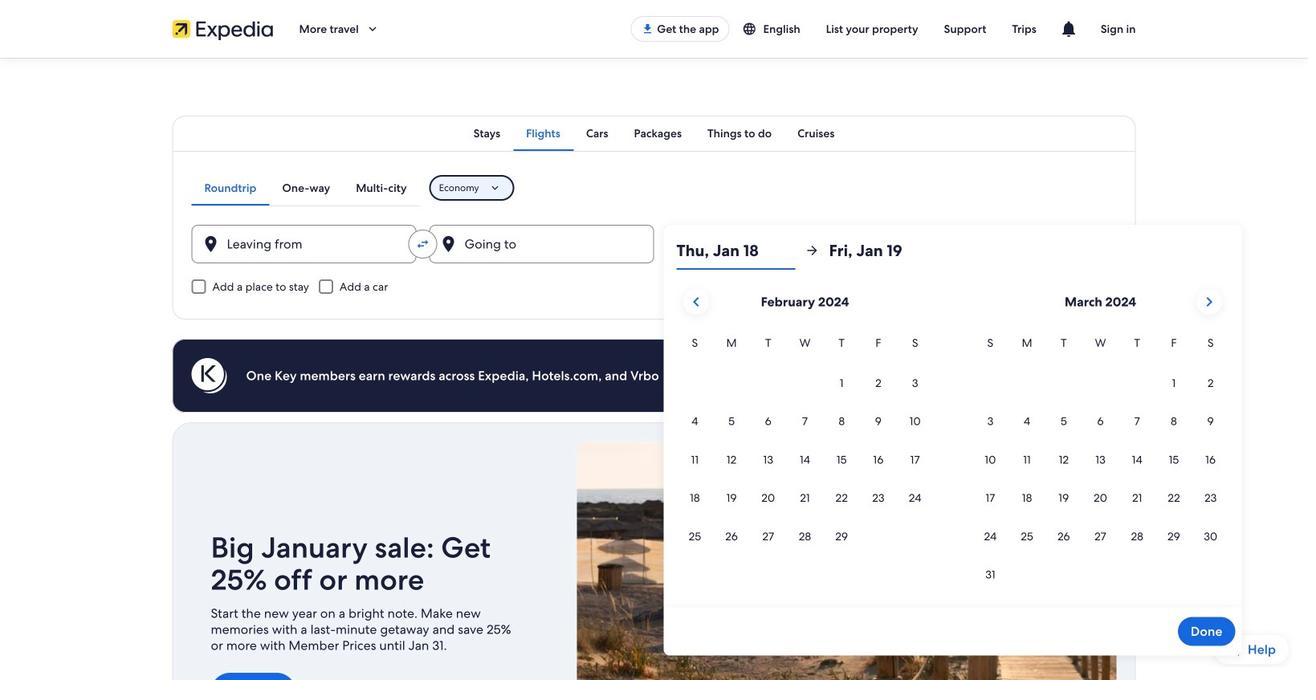 Task type: vqa. For each thing, say whether or not it's contained in the screenshot.
Honolulu Flights image
no



Task type: locate. For each thing, give the bounding box(es) containing it.
download the app button image
[[641, 22, 654, 35]]

1 vertical spatial tab list
[[192, 170, 420, 206]]

main content
[[0, 58, 1308, 680]]

february 2024 element
[[677, 334, 934, 556]]

tab list
[[172, 116, 1136, 151], [192, 170, 420, 206]]

small image
[[743, 22, 763, 36]]

application
[[677, 283, 1229, 595]]

previous month image
[[687, 292, 706, 312]]

swap origin and destination values image
[[416, 237, 430, 251]]

march 2024 element
[[972, 334, 1229, 595]]



Task type: describe. For each thing, give the bounding box(es) containing it.
next month image
[[1200, 292, 1219, 312]]

more travel image
[[365, 22, 380, 36]]

0 vertical spatial tab list
[[172, 116, 1136, 151]]

expedia logo image
[[172, 18, 273, 40]]

directional image
[[805, 243, 820, 258]]

communication center icon image
[[1059, 19, 1078, 39]]



